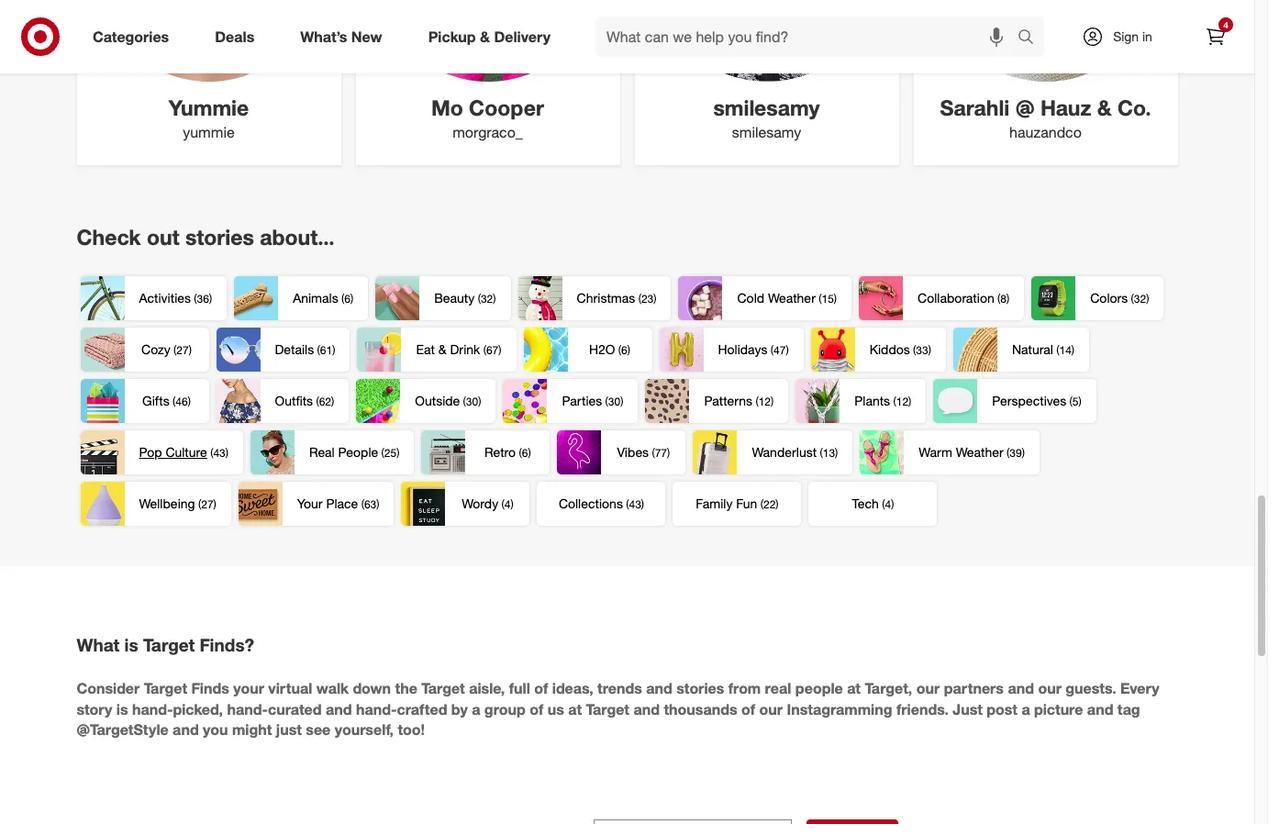 Task type: describe. For each thing, give the bounding box(es) containing it.
12 for plants
[[896, 395, 909, 408]]

down
[[353, 679, 391, 697]]

and down picked,
[[173, 721, 199, 739]]

sarahli
[[940, 94, 1010, 120]]

deals
[[215, 27, 254, 45]]

( for colors
[[1131, 292, 1134, 306]]

trends
[[597, 679, 642, 697]]

patterns ( 12 )
[[704, 393, 774, 408]]

) for parties
[[621, 395, 624, 408]]

collections
[[559, 496, 623, 511]]

outside
[[415, 393, 460, 408]]

2 horizontal spatial our
[[1038, 679, 1062, 697]]

yummie
[[183, 123, 235, 142]]

( for perspectives
[[1070, 395, 1073, 408]]

( for christmas
[[638, 292, 641, 306]]

( for vibes
[[652, 446, 655, 460]]

natural
[[1012, 341, 1053, 357]]

) for animals
[[351, 292, 353, 306]]

target down trends at the bottom
[[586, 700, 630, 718]]

39
[[1010, 446, 1022, 460]]

group
[[484, 700, 526, 718]]

animals
[[293, 290, 338, 306]]

the
[[395, 679, 417, 697]]

morgraco_
[[453, 123, 523, 142]]

drink
[[450, 341, 480, 357]]

2 a from the left
[[1022, 700, 1030, 718]]

finds?
[[200, 634, 254, 655]]

categories
[[93, 27, 169, 45]]

in
[[1142, 28, 1153, 44]]

25
[[384, 446, 397, 460]]

and down walk on the bottom of page
[[326, 700, 352, 718]]

& inside sarahli @ hauz & co. hauzandco
[[1097, 94, 1112, 120]]

) for colors
[[1146, 292, 1149, 306]]

place
[[326, 496, 358, 511]]

) inside eat & drink ( 67 )
[[499, 343, 502, 357]]

61
[[320, 343, 332, 357]]

by
[[451, 700, 468, 718]]

curated
[[268, 700, 322, 718]]

search
[[1009, 29, 1054, 47]]

ideas,
[[552, 679, 593, 697]]

tag
[[1118, 700, 1140, 718]]

2 hand- from the left
[[227, 700, 268, 718]]

6 for retro
[[522, 446, 528, 460]]

4 for wordy
[[505, 497, 511, 511]]

33
[[916, 343, 928, 357]]

friends.
[[896, 700, 949, 718]]

real
[[309, 444, 335, 460]]

just
[[276, 721, 302, 739]]

from
[[728, 679, 761, 697]]

43 inside collections ( 43 )
[[629, 497, 641, 511]]

) inside cold weather ( 15 )
[[834, 292, 837, 306]]

thousands
[[664, 700, 737, 718]]

instagramming
[[787, 700, 892, 718]]

43 inside pop culture ( 43 )
[[213, 446, 226, 460]]

) for outside
[[478, 395, 481, 408]]

virtual
[[268, 679, 312, 697]]

activities
[[139, 290, 191, 306]]

vibes
[[617, 444, 649, 460]]

tech ( 4 )
[[852, 496, 894, 511]]

search button
[[1009, 17, 1054, 61]]

) for gifts
[[188, 395, 191, 408]]

30 for parties
[[608, 395, 621, 408]]

aisle,
[[469, 679, 505, 697]]

) for vibes
[[667, 446, 670, 460]]

family
[[696, 496, 733, 511]]

13
[[823, 446, 835, 460]]

guests.
[[1066, 679, 1117, 697]]

holidays
[[718, 341, 768, 357]]

67
[[486, 343, 499, 357]]

co.
[[1118, 94, 1151, 120]]

us
[[548, 700, 564, 718]]

parties
[[562, 393, 602, 408]]

every
[[1121, 679, 1160, 697]]

) for details
[[332, 343, 335, 357]]

outside ( 30 )
[[415, 393, 481, 408]]

real
[[765, 679, 791, 697]]

( for beauty
[[478, 292, 481, 306]]

new
[[351, 27, 382, 45]]

@
[[1016, 94, 1035, 120]]

( for details
[[317, 343, 320, 357]]

patterns
[[704, 393, 753, 408]]

( for wellbeing
[[198, 497, 201, 511]]

) for christmas
[[654, 292, 657, 306]]

kiddos
[[870, 341, 910, 357]]

retro
[[485, 444, 516, 460]]

( for kiddos
[[913, 343, 916, 357]]

) for collections
[[641, 497, 644, 511]]

weather for cold weather
[[768, 290, 816, 306]]

animals ( 6 )
[[293, 290, 353, 306]]

out
[[147, 224, 180, 250]]

( for cozy
[[174, 343, 176, 357]]

h2o
[[589, 341, 615, 357]]

and right trends at the bottom
[[646, 679, 673, 697]]

5
[[1073, 395, 1079, 408]]

gifts ( 46 )
[[142, 393, 191, 408]]

@targetstyle
[[77, 721, 169, 739]]

is inside consider target finds your virtual walk down the target aisle, full of ideas, trends and stories from real people at target, our partners and our guests. every story is hand-picked, hand-curated and hand-crafted by a group of us at target and thousands of our instagramming friends. just post a picture and tag @targetstyle and you might just see yourself, too!
[[116, 700, 128, 718]]

) for outfits
[[331, 395, 334, 408]]

) for wordy
[[511, 497, 514, 511]]

stories inside consider target finds your virtual walk down the target aisle, full of ideas, trends and stories from real people at target, our partners and our guests. every story is hand-picked, hand-curated and hand-crafted by a group of us at target and thousands of our instagramming friends. just post a picture and tag @targetstyle and you might just see yourself, too!
[[677, 679, 724, 697]]

( for collections
[[626, 497, 629, 511]]

) for holidays
[[786, 343, 789, 357]]

holidays ( 47 )
[[718, 341, 789, 357]]

( for outfits
[[316, 395, 319, 408]]

colors
[[1090, 290, 1128, 306]]

check out stories about...
[[77, 224, 335, 250]]

your
[[297, 496, 323, 511]]

christmas ( 23 )
[[577, 290, 657, 306]]

) for retro
[[528, 446, 531, 460]]

your
[[233, 679, 264, 697]]

you
[[203, 721, 228, 739]]

( for plants
[[893, 395, 896, 408]]

details
[[275, 341, 314, 357]]

12 for patterns
[[759, 395, 771, 408]]

( for holidays
[[771, 343, 774, 357]]

what is target finds?
[[77, 634, 254, 655]]

culture
[[166, 444, 207, 460]]

what
[[77, 634, 120, 655]]

1 horizontal spatial our
[[917, 679, 940, 697]]

22
[[764, 497, 776, 511]]

plants ( 12 )
[[855, 393, 912, 408]]

activities ( 36 )
[[139, 290, 212, 306]]

( inside your place ( 63 )
[[361, 497, 364, 511]]

delivery
[[494, 27, 551, 45]]

27 for wellbeing
[[201, 497, 213, 511]]

mo cooper morgraco_
[[431, 94, 544, 142]]

target left finds? on the left bottom of the page
[[143, 634, 195, 655]]

0 vertical spatial at
[[847, 679, 861, 697]]

wanderlust ( 13 )
[[752, 444, 838, 460]]



Task type: vqa. For each thing, say whether or not it's contained in the screenshot.
middle "4"
yes



Task type: locate. For each thing, give the bounding box(es) containing it.
( inside collections ( 43 )
[[626, 497, 629, 511]]

( right animals
[[341, 292, 344, 306]]

32 inside colors ( 32 )
[[1134, 292, 1146, 306]]

( right details on the left top
[[317, 343, 320, 357]]

( inside plants ( 12 )
[[893, 395, 896, 408]]

( right h2o at the top left of page
[[618, 343, 621, 357]]

just
[[953, 700, 983, 718]]

1 30 from the left
[[466, 395, 478, 408]]

our up "friends."
[[917, 679, 940, 697]]

a right by
[[472, 700, 480, 718]]

cold
[[737, 290, 764, 306]]

our down "real"
[[759, 700, 783, 718]]

0 horizontal spatial hand-
[[132, 700, 173, 718]]

hand- down your
[[227, 700, 268, 718]]

6 inside retro ( 6 )
[[522, 446, 528, 460]]

( for animals
[[341, 292, 344, 306]]

) inside vibes ( 77 )
[[667, 446, 670, 460]]

) inside holidays ( 47 )
[[786, 343, 789, 357]]

your place ( 63 )
[[297, 496, 379, 511]]

) inside parties ( 30 )
[[621, 395, 624, 408]]

) inside perspectives ( 5 )
[[1079, 395, 1082, 408]]

1 horizontal spatial a
[[1022, 700, 1030, 718]]

) for activities
[[209, 292, 212, 306]]

) inside collections ( 43 )
[[641, 497, 644, 511]]

stories right out
[[185, 224, 254, 250]]

0 horizontal spatial 6
[[344, 292, 351, 306]]

43
[[213, 446, 226, 460], [629, 497, 641, 511]]

about...
[[260, 224, 335, 250]]

0 horizontal spatial 4
[[505, 497, 511, 511]]

& left co.
[[1097, 94, 1112, 120]]

) inside retro ( 6 )
[[528, 446, 531, 460]]

0 vertical spatial stories
[[185, 224, 254, 250]]

( right fun
[[761, 497, 764, 511]]

23
[[641, 292, 654, 306]]

32 right colors
[[1134, 292, 1146, 306]]

) inside the cozy ( 27 )
[[189, 343, 192, 357]]

) for beauty
[[493, 292, 496, 306]]

) inside christmas ( 23 )
[[654, 292, 657, 306]]

( inside the cozy ( 27 )
[[174, 343, 176, 357]]

) inside animals ( 6 )
[[351, 292, 353, 306]]

) inside gifts ( 46 )
[[188, 395, 191, 408]]

& right the eat
[[438, 341, 447, 357]]

0 vertical spatial is
[[124, 634, 138, 655]]

weather for warm weather
[[956, 444, 1004, 460]]

eat & drink ( 67 )
[[416, 341, 502, 357]]

( right outfits
[[316, 395, 319, 408]]

0 horizontal spatial weather
[[768, 290, 816, 306]]

27 inside wellbeing ( 27 )
[[201, 497, 213, 511]]

12 inside plants ( 12 )
[[896, 395, 909, 408]]

& for eat & drink ( 67 )
[[438, 341, 447, 357]]

( inside parties ( 30 )
[[605, 395, 608, 408]]

1 vertical spatial 27
[[201, 497, 213, 511]]

12 right plants
[[896, 395, 909, 408]]

( for collaboration
[[998, 292, 1001, 306]]

1 vertical spatial &
[[1097, 94, 1112, 120]]

( inside "activities ( 36 )"
[[194, 292, 197, 306]]

4 inside tech ( 4 )
[[885, 497, 891, 511]]

( for parties
[[605, 395, 608, 408]]

( inside vibes ( 77 )
[[652, 446, 655, 460]]

14
[[1059, 343, 1072, 357]]

full
[[509, 679, 530, 697]]

27 right cozy
[[176, 343, 189, 357]]

) inside tech ( 4 )
[[891, 497, 894, 511]]

( right beauty
[[478, 292, 481, 306]]

1 vertical spatial at
[[568, 700, 582, 718]]

(
[[194, 292, 197, 306], [341, 292, 344, 306], [478, 292, 481, 306], [638, 292, 641, 306], [819, 292, 822, 306], [998, 292, 1001, 306], [1131, 292, 1134, 306], [174, 343, 176, 357], [317, 343, 320, 357], [483, 343, 486, 357], [618, 343, 621, 357], [771, 343, 774, 357], [913, 343, 916, 357], [1056, 343, 1059, 357], [173, 395, 176, 408], [316, 395, 319, 408], [463, 395, 466, 408], [605, 395, 608, 408], [756, 395, 759, 408], [893, 395, 896, 408], [1070, 395, 1073, 408], [210, 446, 213, 460], [381, 446, 384, 460], [519, 446, 522, 460], [652, 446, 655, 460], [820, 446, 823, 460], [1007, 446, 1010, 460], [198, 497, 201, 511], [361, 497, 364, 511], [502, 497, 505, 511], [626, 497, 629, 511], [761, 497, 764, 511], [882, 497, 885, 511]]

1 vertical spatial 43
[[629, 497, 641, 511]]

) inside the kiddos ( 33 )
[[928, 343, 931, 357]]

1 vertical spatial stories
[[677, 679, 724, 697]]

beauty
[[434, 290, 475, 306]]

( inside outside ( 30 )
[[463, 395, 466, 408]]

details ( 61 )
[[275, 341, 335, 357]]

3 hand- from the left
[[356, 700, 397, 718]]

0 horizontal spatial stories
[[185, 224, 254, 250]]

) inside patterns ( 12 )
[[771, 395, 774, 408]]

) for patterns
[[771, 395, 774, 408]]

( inside natural ( 14 )
[[1056, 343, 1059, 357]]

) inside outside ( 30 )
[[478, 395, 481, 408]]

what's new
[[300, 27, 382, 45]]

( right the vibes
[[652, 446, 655, 460]]

a right 'post'
[[1022, 700, 1030, 718]]

) inside wordy ( 4 )
[[511, 497, 514, 511]]

( inside eat & drink ( 67 )
[[483, 343, 486, 357]]

12 inside patterns ( 12 )
[[759, 395, 771, 408]]

consider
[[77, 679, 140, 697]]

( inside wordy ( 4 )
[[502, 497, 505, 511]]

) for h2o
[[628, 343, 630, 357]]

( inside family fun ( 22 )
[[761, 497, 764, 511]]

30 right parties
[[608, 395, 621, 408]]

outfits ( 62 )
[[275, 393, 334, 408]]

yummie yummie
[[169, 94, 249, 142]]

) inside family fun ( 22 )
[[776, 497, 779, 511]]

) inside plants ( 12 )
[[909, 395, 912, 408]]

) inside wellbeing ( 27 )
[[213, 497, 216, 511]]

( right wordy
[[502, 497, 505, 511]]

1 vertical spatial smilesamy
[[732, 123, 801, 142]]

( inside retro ( 6 )
[[519, 446, 522, 460]]

1 horizontal spatial hand-
[[227, 700, 268, 718]]

( right wanderlust
[[820, 446, 823, 460]]

cozy
[[141, 341, 170, 357]]

( inside tech ( 4 )
[[882, 497, 885, 511]]

0 horizontal spatial 27
[[176, 343, 189, 357]]

( for activities
[[194, 292, 197, 306]]

2 12 from the left
[[896, 395, 909, 408]]

0 vertical spatial 43
[[213, 446, 226, 460]]

( inside christmas ( 23 )
[[638, 292, 641, 306]]

hand- down down
[[356, 700, 397, 718]]

( right the natural
[[1056, 343, 1059, 357]]

( right retro
[[519, 446, 522, 460]]

people
[[795, 679, 843, 697]]

( right the cold
[[819, 292, 822, 306]]

( for retro
[[519, 446, 522, 460]]

( for gifts
[[173, 395, 176, 408]]

30
[[466, 395, 478, 408], [608, 395, 621, 408]]

too!
[[398, 721, 425, 739]]

4 inside wordy ( 4 )
[[505, 497, 511, 511]]

1 vertical spatial weather
[[956, 444, 1004, 460]]

consider target finds your virtual walk down the target aisle, full of ideas, trends and stories from real people at target, our partners and our guests. every story is hand-picked, hand-curated and hand-crafted by a group of us at target and thousands of our instagramming friends. just post a picture and tag @targetstyle and you might just see yourself, too!
[[77, 679, 1160, 739]]

32 for beauty
[[481, 292, 493, 306]]

6 inside h2o ( 6 )
[[621, 343, 628, 357]]

) inside natural ( 14 )
[[1072, 343, 1075, 357]]

( for tech
[[882, 497, 885, 511]]

( inside collaboration ( 8 )
[[998, 292, 1001, 306]]

1 horizontal spatial 32
[[1134, 292, 1146, 306]]

0 horizontal spatial our
[[759, 700, 783, 718]]

6 for animals
[[344, 292, 351, 306]]

and up 'post'
[[1008, 679, 1034, 697]]

collaboration
[[918, 290, 995, 306]]

32 for colors
[[1134, 292, 1146, 306]]

43 right collections
[[629, 497, 641, 511]]

6 right retro
[[522, 446, 528, 460]]

What can we help you find? suggestions appear below search field
[[596, 17, 1022, 57]]

62
[[319, 395, 331, 408]]

of
[[534, 679, 548, 697], [530, 700, 544, 718], [742, 700, 755, 718]]

( inside animals ( 6 )
[[341, 292, 344, 306]]

( right collections
[[626, 497, 629, 511]]

perspectives
[[992, 393, 1067, 408]]

2 32 from the left
[[1134, 292, 1146, 306]]

( for patterns
[[756, 395, 759, 408]]

at
[[847, 679, 861, 697], [568, 700, 582, 718]]

) for wanderlust
[[835, 446, 838, 460]]

categories link
[[77, 17, 192, 57]]

1 12 from the left
[[759, 395, 771, 408]]

) inside the real people ( 25 )
[[397, 446, 400, 460]]

) inside h2o ( 6 )
[[628, 343, 630, 357]]

&
[[480, 27, 490, 45], [1097, 94, 1112, 120], [438, 341, 447, 357]]

) for cozy
[[189, 343, 192, 357]]

( right colors
[[1131, 292, 1134, 306]]

yourself,
[[335, 721, 394, 739]]

1 horizontal spatial 30
[[608, 395, 621, 408]]

1 horizontal spatial stories
[[677, 679, 724, 697]]

6 inside animals ( 6 )
[[344, 292, 351, 306]]

at right us on the left bottom of page
[[568, 700, 582, 718]]

target,
[[865, 679, 912, 697]]

target
[[143, 634, 195, 655], [144, 679, 187, 697], [421, 679, 465, 697], [586, 700, 630, 718]]

( right culture
[[210, 446, 213, 460]]

( inside wellbeing ( 27 )
[[198, 497, 201, 511]]

( right parties
[[605, 395, 608, 408]]

1 vertical spatial 6
[[621, 343, 628, 357]]

and
[[646, 679, 673, 697], [1008, 679, 1034, 697], [326, 700, 352, 718], [634, 700, 660, 718], [1087, 700, 1114, 718], [173, 721, 199, 739]]

of down the from
[[742, 700, 755, 718]]

( inside beauty ( 32 )
[[478, 292, 481, 306]]

) inside the warm weather ( 39 )
[[1022, 446, 1025, 460]]

( right christmas
[[638, 292, 641, 306]]

( right cozy
[[174, 343, 176, 357]]

8
[[1001, 292, 1007, 306]]

6 right animals
[[344, 292, 351, 306]]

real people ( 25 )
[[309, 444, 400, 460]]

1 horizontal spatial 27
[[201, 497, 213, 511]]

natural ( 14 )
[[1012, 341, 1075, 357]]

and down trends at the bottom
[[634, 700, 660, 718]]

0 horizontal spatial at
[[568, 700, 582, 718]]

( for outside
[[463, 395, 466, 408]]

what's
[[300, 27, 347, 45]]

2 horizontal spatial hand-
[[356, 700, 397, 718]]

0 vertical spatial smilesamy
[[713, 94, 820, 120]]

( inside colors ( 32 )
[[1131, 292, 1134, 306]]

0 vertical spatial &
[[480, 27, 490, 45]]

story
[[77, 700, 112, 718]]

and down guests.
[[1087, 700, 1114, 718]]

( right wellbeing
[[198, 497, 201, 511]]

) inside colors ( 32 )
[[1146, 292, 1149, 306]]

( inside "details ( 61 )"
[[317, 343, 320, 357]]

47
[[774, 343, 786, 357]]

( for h2o
[[618, 343, 621, 357]]

tech
[[852, 496, 879, 511]]

& right pickup
[[480, 27, 490, 45]]

) for perspectives
[[1079, 395, 1082, 408]]

)
[[209, 292, 212, 306], [351, 292, 353, 306], [493, 292, 496, 306], [654, 292, 657, 306], [834, 292, 837, 306], [1007, 292, 1010, 306], [1146, 292, 1149, 306], [189, 343, 192, 357], [332, 343, 335, 357], [499, 343, 502, 357], [628, 343, 630, 357], [786, 343, 789, 357], [928, 343, 931, 357], [1072, 343, 1075, 357], [188, 395, 191, 408], [331, 395, 334, 408], [478, 395, 481, 408], [621, 395, 624, 408], [771, 395, 774, 408], [909, 395, 912, 408], [1079, 395, 1082, 408], [226, 446, 229, 460], [397, 446, 400, 460], [528, 446, 531, 460], [667, 446, 670, 460], [835, 446, 838, 460], [1022, 446, 1025, 460], [213, 497, 216, 511], [376, 497, 379, 511], [511, 497, 514, 511], [641, 497, 644, 511], [776, 497, 779, 511], [891, 497, 894, 511]]

43 right culture
[[213, 446, 226, 460]]

27 for cozy
[[176, 343, 189, 357]]

30 inside parties ( 30 )
[[608, 395, 621, 408]]

30 right outside at the top left of the page
[[466, 395, 478, 408]]

4 for tech
[[885, 497, 891, 511]]

( for wordy
[[502, 497, 505, 511]]

2 vertical spatial 6
[[522, 446, 528, 460]]

( inside patterns ( 12 )
[[756, 395, 759, 408]]

gifts
[[142, 393, 170, 408]]

at up the instagramming
[[847, 679, 861, 697]]

32
[[481, 292, 493, 306], [1134, 292, 1146, 306]]

) for wellbeing
[[213, 497, 216, 511]]

0 horizontal spatial 12
[[759, 395, 771, 408]]

fun
[[736, 496, 757, 511]]

) inside "details ( 61 )"
[[332, 343, 335, 357]]

wordy ( 4 )
[[462, 496, 514, 511]]

( inside the warm weather ( 39 )
[[1007, 446, 1010, 460]]

colors ( 32 )
[[1090, 290, 1149, 306]]

) for plants
[[909, 395, 912, 408]]

2 vertical spatial &
[[438, 341, 447, 357]]

deals link
[[199, 17, 277, 57]]

wellbeing ( 27 )
[[139, 496, 216, 511]]

collaboration ( 8 )
[[918, 290, 1010, 306]]

( right people
[[381, 446, 384, 460]]

( inside gifts ( 46 )
[[173, 395, 176, 408]]

63
[[364, 497, 376, 511]]

plants
[[855, 393, 890, 408]]

None text field
[[594, 820, 792, 824]]

4 right tech on the right bottom of page
[[885, 497, 891, 511]]

post
[[987, 700, 1018, 718]]

4 right wordy
[[505, 497, 511, 511]]

0 horizontal spatial 32
[[481, 292, 493, 306]]

1 32 from the left
[[481, 292, 493, 306]]

wordy
[[462, 496, 498, 511]]

( inside perspectives ( 5 )
[[1070, 395, 1073, 408]]

hand- up @targetstyle in the bottom of the page
[[132, 700, 173, 718]]

) inside collaboration ( 8 )
[[1007, 292, 1010, 306]]

( inside the real people ( 25 )
[[381, 446, 384, 460]]

( for natural
[[1056, 343, 1059, 357]]

0 horizontal spatial &
[[438, 341, 447, 357]]

6 right h2o at the top left of page
[[621, 343, 628, 357]]

12 right patterns
[[759, 395, 771, 408]]

picture
[[1034, 700, 1083, 718]]

0 horizontal spatial a
[[472, 700, 480, 718]]

wanderlust
[[752, 444, 817, 460]]

crafted
[[397, 700, 447, 718]]

) for collaboration
[[1007, 292, 1010, 306]]

is right what
[[124, 634, 138, 655]]

2 30 from the left
[[608, 395, 621, 408]]

1 vertical spatial is
[[116, 700, 128, 718]]

1 horizontal spatial 12
[[896, 395, 909, 408]]

( right the collaboration
[[998, 292, 1001, 306]]

( right outside at the top left of the page
[[463, 395, 466, 408]]

1 horizontal spatial &
[[480, 27, 490, 45]]

( right place
[[361, 497, 364, 511]]

1 horizontal spatial 6
[[522, 446, 528, 460]]

( right gifts
[[173, 395, 176, 408]]

) inside pop culture ( 43 )
[[226, 446, 229, 460]]

) inside outfits ( 62 )
[[331, 395, 334, 408]]

30 for outside
[[466, 395, 478, 408]]

( inside h2o ( 6 )
[[618, 343, 621, 357]]

is up @targetstyle in the bottom of the page
[[116, 700, 128, 718]]

0 vertical spatial weather
[[768, 290, 816, 306]]

( inside pop culture ( 43 )
[[210, 446, 213, 460]]

yummie
[[169, 94, 249, 120]]

( inside the kiddos ( 33 )
[[913, 343, 916, 357]]

32 right beauty
[[481, 292, 493, 306]]

( right kiddos
[[913, 343, 916, 357]]

1 horizontal spatial weather
[[956, 444, 1004, 460]]

36
[[197, 292, 209, 306]]

0 horizontal spatial 30
[[466, 395, 478, 408]]

( for wanderlust
[[820, 446, 823, 460]]

our up picture on the right bottom
[[1038, 679, 1062, 697]]

check
[[77, 224, 141, 250]]

0 vertical spatial 6
[[344, 292, 351, 306]]

1 horizontal spatial at
[[847, 679, 861, 697]]

smilesamy inside smilesamy smilesamy
[[732, 123, 801, 142]]

32 inside beauty ( 32 )
[[481, 292, 493, 306]]

) for kiddos
[[928, 343, 931, 357]]

stories up thousands at right
[[677, 679, 724, 697]]

) inside wanderlust ( 13 )
[[835, 446, 838, 460]]

) for natural
[[1072, 343, 1075, 357]]

kiddos ( 33 )
[[870, 341, 931, 357]]

( inside outfits ( 62 )
[[316, 395, 319, 408]]

perspectives ( 5 )
[[992, 393, 1082, 408]]

( right perspectives in the top of the page
[[1070, 395, 1073, 408]]

warm
[[919, 444, 952, 460]]

target up by
[[421, 679, 465, 697]]

( inside wanderlust ( 13 )
[[820, 446, 823, 460]]

1 horizontal spatial 4
[[885, 497, 891, 511]]

pickup & delivery
[[428, 27, 551, 45]]

of right full in the bottom of the page
[[534, 679, 548, 697]]

1 hand- from the left
[[132, 700, 173, 718]]

weather left 15
[[768, 290, 816, 306]]

( right activities
[[194, 292, 197, 306]]

target up picked,
[[144, 679, 187, 697]]

( right tech on the right bottom of page
[[882, 497, 885, 511]]

of left us on the left bottom of page
[[530, 700, 544, 718]]

walk
[[316, 679, 349, 697]]

27 right wellbeing
[[201, 497, 213, 511]]

& for pickup & delivery
[[480, 27, 490, 45]]

2 horizontal spatial 4
[[1223, 19, 1229, 30]]

what's new link
[[285, 17, 405, 57]]

finds
[[191, 679, 229, 697]]

weather left 39
[[956, 444, 1004, 460]]

4 right "in"
[[1223, 19, 1229, 30]]

( down perspectives in the top of the page
[[1007, 446, 1010, 460]]

& inside pickup & delivery link
[[480, 27, 490, 45]]

vibes ( 77 )
[[617, 444, 670, 460]]

0 vertical spatial 27
[[176, 343, 189, 357]]

( right plants
[[893, 395, 896, 408]]

) inside "activities ( 36 )"
[[209, 292, 212, 306]]

1 a from the left
[[472, 700, 480, 718]]

27 inside the cozy ( 27 )
[[176, 343, 189, 357]]

( right patterns
[[756, 395, 759, 408]]

( right drink
[[483, 343, 486, 357]]

) for tech
[[891, 497, 894, 511]]

) inside beauty ( 32 )
[[493, 292, 496, 306]]

6 for h2o
[[621, 343, 628, 357]]

beauty ( 32 )
[[434, 290, 496, 306]]

2 horizontal spatial 6
[[621, 343, 628, 357]]

1 horizontal spatial 43
[[629, 497, 641, 511]]

30 inside outside ( 30 )
[[466, 395, 478, 408]]

( inside holidays ( 47 )
[[771, 343, 774, 357]]

4 inside "4" link
[[1223, 19, 1229, 30]]

retro ( 6 )
[[485, 444, 531, 460]]

collections ( 43 )
[[559, 496, 644, 511]]

cooper
[[469, 94, 544, 120]]

2 horizontal spatial &
[[1097, 94, 1112, 120]]

parties ( 30 )
[[562, 393, 624, 408]]

( inside cold weather ( 15 )
[[819, 292, 822, 306]]

( right holidays
[[771, 343, 774, 357]]

0 horizontal spatial 43
[[213, 446, 226, 460]]

) inside your place ( 63 )
[[376, 497, 379, 511]]



